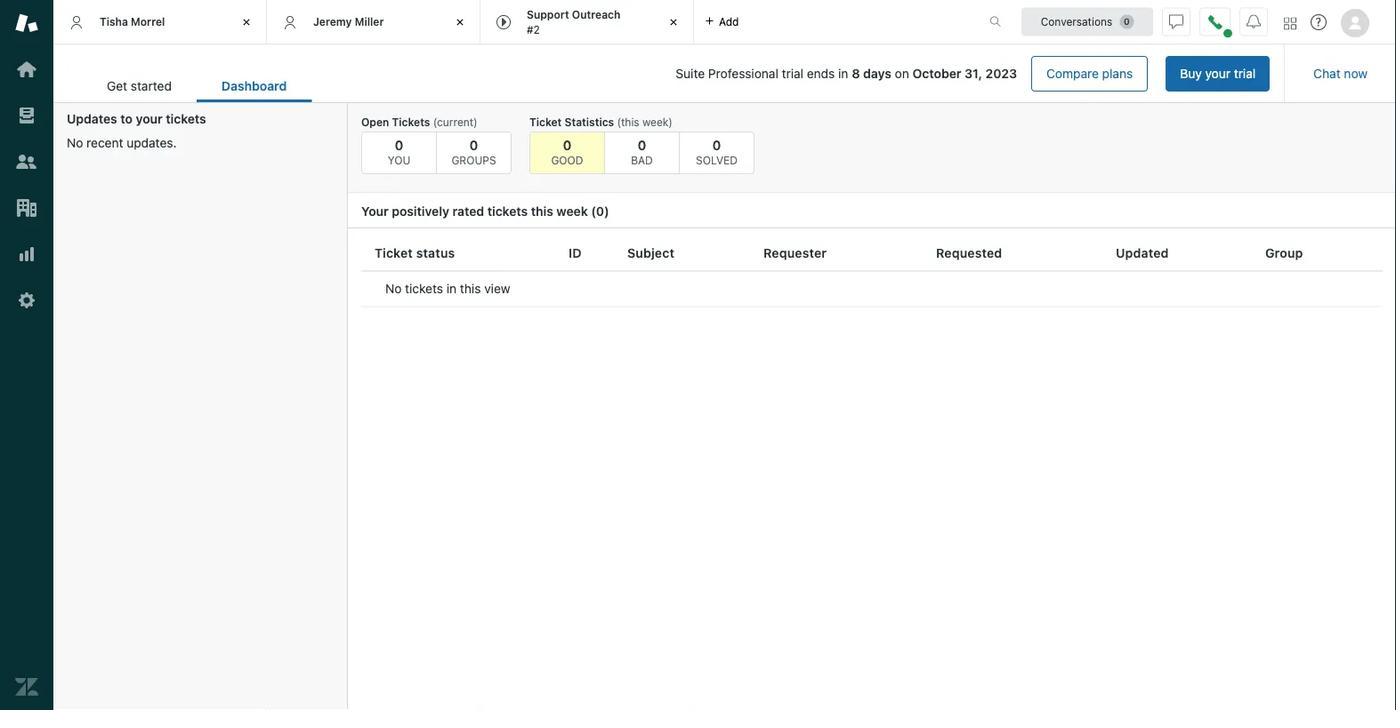 Task type: describe. For each thing, give the bounding box(es) containing it.
tickets for your
[[166, 112, 206, 126]]

support
[[527, 9, 569, 21]]

0 solved
[[696, 137, 738, 166]]

no recent updates.
[[67, 136, 177, 150]]

trial for professional
[[782, 66, 804, 81]]

jeremy
[[313, 15, 352, 28]]

organizations image
[[15, 197, 38, 220]]

positively
[[392, 204, 449, 219]]

reporting image
[[15, 243, 38, 266]]

0 you
[[388, 137, 410, 166]]

requested
[[936, 246, 1002, 260]]

31,
[[965, 66, 982, 81]]

started
[[131, 79, 172, 93]]

jeremy miller tab
[[267, 0, 480, 44]]

add
[[719, 16, 739, 28]]

open
[[361, 116, 389, 128]]

October 31, 2023 text field
[[913, 66, 1017, 81]]

)
[[604, 204, 609, 219]]

tisha morrel tab
[[53, 0, 267, 44]]

1 horizontal spatial tickets
[[405, 282, 443, 296]]

0 for 0 bad
[[638, 137, 646, 153]]

no tickets in this view
[[385, 282, 510, 296]]

conversations button
[[1022, 8, 1153, 36]]

(
[[591, 204, 596, 219]]

add button
[[694, 0, 750, 44]]

now
[[1344, 66, 1368, 81]]

status
[[416, 246, 455, 260]]

ticket statistics (this week)
[[529, 116, 673, 128]]

your inside button
[[1205, 66, 1231, 81]]

tisha
[[100, 15, 128, 28]]

0 good
[[551, 137, 583, 166]]

subject
[[627, 246, 675, 260]]

tickets for rated
[[487, 204, 528, 219]]

october
[[913, 66, 962, 81]]

admin image
[[15, 289, 38, 312]]

buy
[[1180, 66, 1202, 81]]

0 for 0 solved
[[712, 137, 721, 153]]

tabs tab list
[[53, 0, 971, 44]]

close image for jeremy miller
[[451, 13, 469, 31]]

dashboard
[[222, 79, 287, 93]]

get started
[[107, 79, 172, 93]]

tab containing support outreach
[[480, 0, 694, 44]]

main element
[[0, 0, 53, 711]]

no for no recent updates.
[[67, 136, 83, 150]]

morrel
[[131, 15, 165, 28]]

days
[[863, 66, 891, 81]]

this inside grid
[[460, 282, 481, 296]]

0 for 0 groups
[[469, 137, 478, 153]]

trial for your
[[1234, 66, 1256, 81]]

good
[[551, 154, 583, 166]]

0 vertical spatial this
[[531, 204, 553, 219]]

get started image
[[15, 58, 38, 81]]

open tickets (current)
[[361, 116, 478, 128]]

3 close image from the left
[[665, 13, 682, 31]]

ticket for ticket status
[[375, 246, 413, 260]]

zendesk support image
[[15, 12, 38, 35]]

in inside grid
[[447, 282, 457, 296]]

updated
[[1116, 246, 1169, 260]]

chat now
[[1314, 66, 1368, 81]]

groups
[[451, 154, 496, 166]]

0 right week
[[596, 204, 604, 219]]

in inside section
[[838, 66, 848, 81]]

(current)
[[433, 116, 478, 128]]

solved
[[696, 154, 738, 166]]

zendesk products image
[[1284, 17, 1296, 30]]

recent
[[86, 136, 123, 150]]

your positively rated tickets this week ( 0 )
[[361, 204, 609, 219]]



Task type: locate. For each thing, give the bounding box(es) containing it.
0 up good
[[563, 137, 572, 153]]

suite professional trial ends in 8 days on october 31, 2023
[[676, 66, 1017, 81]]

0 up solved at the top of the page
[[712, 137, 721, 153]]

1 vertical spatial ticket
[[375, 246, 413, 260]]

you
[[388, 154, 410, 166]]

week)
[[642, 116, 673, 128]]

no
[[67, 136, 83, 150], [385, 282, 402, 296]]

2 trial from the left
[[782, 66, 804, 81]]

2023
[[986, 66, 1017, 81]]

rated
[[452, 204, 484, 219]]

tickets
[[392, 116, 430, 128]]

0 horizontal spatial trial
[[782, 66, 804, 81]]

miller
[[355, 15, 384, 28]]

on
[[895, 66, 909, 81]]

this left week
[[531, 204, 553, 219]]

1 horizontal spatial trial
[[1234, 66, 1256, 81]]

ticket for ticket statistics (this week)
[[529, 116, 562, 128]]

close image
[[238, 13, 255, 31], [451, 13, 469, 31], [665, 13, 682, 31]]

trial
[[1234, 66, 1256, 81], [782, 66, 804, 81]]

tickets up the updates.
[[166, 112, 206, 126]]

tickets down the ticket status on the top of page
[[405, 282, 443, 296]]

compare plans button
[[1031, 56, 1148, 92]]

close image left add popup button
[[665, 13, 682, 31]]

2 horizontal spatial tickets
[[487, 204, 528, 219]]

outreach
[[572, 9, 621, 21]]

statistics
[[565, 116, 614, 128]]

conversations
[[1041, 16, 1113, 28]]

0 horizontal spatial this
[[460, 282, 481, 296]]

ticket
[[529, 116, 562, 128], [375, 246, 413, 260]]

jeremy miller
[[313, 15, 384, 28]]

no down updates
[[67, 136, 83, 150]]

close image inside jeremy miller tab
[[451, 13, 469, 31]]

to
[[120, 112, 133, 126]]

tab list
[[82, 69, 312, 102]]

bad
[[631, 154, 653, 166]]

1 vertical spatial tickets
[[487, 204, 528, 219]]

0 horizontal spatial tickets
[[166, 112, 206, 126]]

#2
[[527, 23, 540, 36]]

close image left '#2'
[[451, 13, 469, 31]]

close image inside tisha morrel tab
[[238, 13, 255, 31]]

ticket up 0 good
[[529, 116, 562, 128]]

this
[[531, 204, 553, 219], [460, 282, 481, 296]]

week
[[557, 204, 588, 219]]

1 vertical spatial no
[[385, 282, 402, 296]]

2 close image from the left
[[451, 13, 469, 31]]

0 inside 0 you
[[395, 137, 403, 153]]

1 vertical spatial your
[[136, 112, 163, 126]]

requester
[[763, 246, 827, 260]]

plans
[[1102, 66, 1133, 81]]

zendesk image
[[15, 676, 38, 699]]

0 vertical spatial no
[[67, 136, 83, 150]]

tickets right rated at the left
[[487, 204, 528, 219]]

0 vertical spatial tickets
[[166, 112, 206, 126]]

0 inside 0 good
[[563, 137, 572, 153]]

1 trial from the left
[[1234, 66, 1256, 81]]

get started tab
[[82, 69, 197, 102]]

customers image
[[15, 150, 38, 174]]

buy your trial
[[1180, 66, 1256, 81]]

0 vertical spatial your
[[1205, 66, 1231, 81]]

0 vertical spatial in
[[838, 66, 848, 81]]

1 horizontal spatial ticket
[[529, 116, 562, 128]]

in left the 8
[[838, 66, 848, 81]]

this left view
[[460, 282, 481, 296]]

ticket left "status"
[[375, 246, 413, 260]]

updates.
[[127, 136, 177, 150]]

0 up groups
[[469, 137, 478, 153]]

section
[[326, 56, 1270, 92]]

your right buy
[[1205, 66, 1231, 81]]

tab list containing get started
[[82, 69, 312, 102]]

grid containing ticket status
[[348, 236, 1396, 711]]

0 horizontal spatial your
[[136, 112, 163, 126]]

chat
[[1314, 66, 1341, 81]]

2 vertical spatial tickets
[[405, 282, 443, 296]]

0 horizontal spatial no
[[67, 136, 83, 150]]

close image for tisha morrel
[[238, 13, 255, 31]]

(this
[[617, 116, 639, 128]]

chat now button
[[1299, 56, 1382, 92]]

button displays agent's chat status as invisible. image
[[1169, 15, 1183, 29]]

id
[[569, 246, 582, 260]]

buy your trial button
[[1166, 56, 1270, 92]]

0 inside 0 bad
[[638, 137, 646, 153]]

trial down notifications 'icon'
[[1234, 66, 1256, 81]]

1 close image from the left
[[238, 13, 255, 31]]

1 horizontal spatial your
[[1205, 66, 1231, 81]]

1 vertical spatial this
[[460, 282, 481, 296]]

updates
[[67, 112, 117, 126]]

no down the ticket status on the top of page
[[385, 282, 402, 296]]

0 for 0 good
[[563, 137, 572, 153]]

compare
[[1046, 66, 1099, 81]]

0 up the you on the top of the page
[[395, 137, 403, 153]]

tisha morrel
[[100, 15, 165, 28]]

in
[[838, 66, 848, 81], [447, 282, 457, 296]]

professional
[[708, 66, 778, 81]]

updates to your tickets
[[67, 112, 206, 126]]

get
[[107, 79, 127, 93]]

your
[[1205, 66, 1231, 81], [136, 112, 163, 126]]

0 inside 0 groups
[[469, 137, 478, 153]]

section containing compare plans
[[326, 56, 1270, 92]]

in down "status"
[[447, 282, 457, 296]]

8
[[852, 66, 860, 81]]

your right to
[[136, 112, 163, 126]]

group
[[1265, 246, 1303, 260]]

0 up bad
[[638, 137, 646, 153]]

ticket inside grid
[[375, 246, 413, 260]]

tab
[[480, 0, 694, 44]]

view
[[484, 282, 510, 296]]

1 horizontal spatial this
[[531, 204, 553, 219]]

0 horizontal spatial close image
[[238, 13, 255, 31]]

close image up dashboard
[[238, 13, 255, 31]]

0 bad
[[631, 137, 653, 166]]

0 horizontal spatial ticket
[[375, 246, 413, 260]]

0 for 0 you
[[395, 137, 403, 153]]

1 horizontal spatial close image
[[451, 13, 469, 31]]

ends
[[807, 66, 835, 81]]

trial left ends at top right
[[782, 66, 804, 81]]

ticket status
[[375, 246, 455, 260]]

compare plans
[[1046, 66, 1133, 81]]

0 vertical spatial ticket
[[529, 116, 562, 128]]

suite
[[676, 66, 705, 81]]

0 groups
[[451, 137, 496, 166]]

support outreach #2
[[527, 9, 621, 36]]

1 horizontal spatial no
[[385, 282, 402, 296]]

1 vertical spatial in
[[447, 282, 457, 296]]

2 horizontal spatial close image
[[665, 13, 682, 31]]

get help image
[[1311, 14, 1327, 30]]

your
[[361, 204, 389, 219]]

1 horizontal spatial in
[[838, 66, 848, 81]]

0
[[395, 137, 403, 153], [469, 137, 478, 153], [563, 137, 572, 153], [638, 137, 646, 153], [712, 137, 721, 153], [596, 204, 604, 219]]

trial inside button
[[1234, 66, 1256, 81]]

grid
[[348, 236, 1396, 711]]

no for no tickets in this view
[[385, 282, 402, 296]]

0 inside 0 solved
[[712, 137, 721, 153]]

0 horizontal spatial in
[[447, 282, 457, 296]]

views image
[[15, 104, 38, 127]]

tickets
[[166, 112, 206, 126], [487, 204, 528, 219], [405, 282, 443, 296]]

notifications image
[[1247, 15, 1261, 29]]

no inside grid
[[385, 282, 402, 296]]



Task type: vqa. For each thing, say whether or not it's contained in the screenshot.
the and
no



